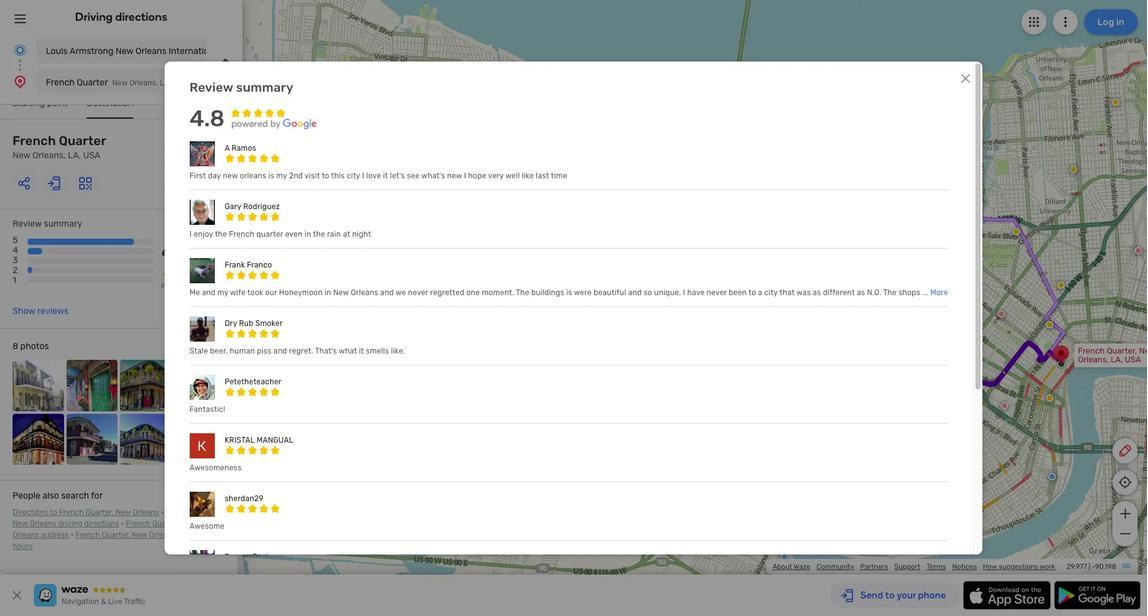 Task type: locate. For each thing, give the bounding box(es) containing it.
1 horizontal spatial the
[[313, 230, 325, 239]]

my left 2nd
[[276, 172, 287, 180]]

orleans for french quarter, new orleans driving directions
[[30, 520, 56, 529]]

french left ne
[[1079, 346, 1105, 356]]

1 horizontal spatial never
[[707, 289, 727, 297]]

we
[[396, 289, 406, 297]]

quarter, inside french quarter, new orleans driving directions
[[192, 509, 221, 517]]

french down "driving" on the bottom left of page
[[76, 531, 100, 540]]

is left the were
[[567, 289, 573, 297]]

french up "driving" on the bottom left of page
[[59, 509, 84, 517]]

the right moment.
[[516, 289, 530, 297]]

2 never from the left
[[707, 289, 727, 297]]

directions up the louis armstrong new orleans international airport button
[[115, 10, 167, 24]]

0 vertical spatial review summary
[[190, 80, 294, 95]]

review down international
[[190, 80, 233, 95]]

orleans inside french quarter, new orleans opening hours
[[149, 531, 176, 540]]

starting point
[[13, 98, 68, 109]]

i left love
[[362, 172, 365, 180]]

quarter up destination
[[77, 77, 108, 88]]

image 8 of french quarter, new orleans image
[[174, 414, 225, 465]]

&
[[101, 598, 106, 607]]

that's
[[315, 347, 337, 356]]

2 vertical spatial to
[[50, 509, 57, 517]]

0 horizontal spatial la,
[[68, 150, 81, 161]]

4.8
[[190, 105, 225, 132], [161, 229, 216, 270]]

quarter,
[[1107, 346, 1138, 356], [86, 509, 114, 517], [192, 509, 221, 517], [152, 520, 181, 529], [102, 531, 130, 540]]

quarter, inside french quarter, new orleans address
[[152, 520, 181, 529]]

1 vertical spatial city
[[765, 289, 778, 297]]

orleans inside button
[[136, 46, 167, 57]]

to
[[322, 172, 329, 180], [749, 289, 757, 297], [50, 509, 57, 517]]

work
[[1040, 563, 1056, 571]]

see
[[407, 172, 420, 180]]

orleans left international
[[136, 46, 167, 57]]

i left hope
[[464, 172, 467, 180]]

more
[[931, 289, 949, 297]]

0 vertical spatial it
[[383, 172, 388, 180]]

1 vertical spatial my
[[218, 289, 228, 297]]

terms link
[[927, 563, 947, 571]]

29.977 | -90.198
[[1067, 563, 1117, 571]]

review summary down the 'airport'
[[190, 80, 294, 95]]

4.8 up a
[[190, 105, 225, 132]]

1 horizontal spatial in
[[325, 289, 331, 297]]

french up french quarter, new orleans opening hours link
[[126, 520, 151, 529]]

were
[[574, 289, 592, 297]]

1 vertical spatial usa
[[83, 150, 101, 161]]

1 never from the left
[[408, 289, 429, 297]]

2 new from the left
[[447, 172, 462, 180]]

new
[[223, 172, 238, 180], [447, 172, 462, 180]]

me and my wife took our honeymoon in new orleans and we never regretted one moment. the buildings is were  beautiful and so unique. i have never been to a city that was as different as n.o. the shops ... more
[[190, 289, 949, 297]]

location image
[[13, 74, 28, 89]]

0 vertical spatial french quarter new orleans, la, usa
[[46, 77, 188, 88]]

orleans up address
[[30, 520, 56, 529]]

0 horizontal spatial my
[[218, 289, 228, 297]]

0 horizontal spatial usa
[[83, 150, 101, 161]]

even
[[285, 230, 303, 239]]

0 vertical spatial review
[[190, 80, 233, 95]]

french quarter, new orleans address
[[13, 520, 198, 540]]

french quarter, new orleans driving directions link
[[13, 509, 221, 529]]

french quarter, new orleans address link
[[13, 520, 198, 540]]

0 horizontal spatial is
[[269, 172, 275, 180]]

ramos
[[232, 144, 256, 153]]

0 horizontal spatial in
[[305, 230, 311, 239]]

and
[[202, 289, 216, 297], [381, 289, 394, 297], [629, 289, 642, 297], [274, 347, 287, 356]]

show reviews
[[13, 306, 69, 317]]

0 vertical spatial usa
[[173, 79, 188, 87]]

0 horizontal spatial orleans,
[[32, 150, 66, 161]]

1 horizontal spatial summary
[[236, 80, 294, 95]]

and right me
[[202, 289, 216, 297]]

address
[[41, 531, 69, 540]]

quarter, left ne
[[1107, 346, 1138, 356]]

1 horizontal spatial it
[[383, 172, 388, 180]]

0 horizontal spatial it
[[359, 347, 364, 356]]

directions to french quarter, new orleans
[[13, 509, 159, 517]]

the right enjoy
[[215, 230, 227, 239]]

0 vertical spatial to
[[322, 172, 329, 180]]

is
[[269, 172, 275, 180], [567, 289, 573, 297]]

my left wife
[[218, 289, 228, 297]]

notices
[[953, 563, 977, 571]]

new right day
[[223, 172, 238, 180]]

french quarter, new orleans driving directions
[[13, 509, 221, 529]]

city
[[347, 172, 360, 180], [765, 289, 778, 297]]

1 vertical spatial in
[[325, 289, 331, 297]]

1 vertical spatial review
[[13, 219, 42, 229]]

orleans inside french quarter, new orleans address
[[13, 531, 39, 540]]

0 horizontal spatial review
[[13, 219, 42, 229]]

0 vertical spatial la,
[[160, 79, 171, 87]]

0 horizontal spatial city
[[347, 172, 360, 180]]

new inside french quarter, new orleans address
[[182, 520, 198, 529]]

i
[[362, 172, 365, 180], [464, 172, 467, 180], [190, 230, 192, 239], [684, 289, 686, 297]]

review up 5
[[13, 219, 42, 229]]

image 6 of french quarter, new orleans image
[[66, 414, 118, 465]]

french up opening
[[166, 509, 191, 517]]

a
[[225, 144, 230, 153]]

is right orleans
[[269, 172, 275, 180]]

quarter, inside french quarter, new orleans opening hours
[[102, 531, 130, 540]]

1 horizontal spatial the
[[884, 289, 897, 297]]

2 the from the left
[[884, 289, 897, 297]]

new right 'armstrong'
[[116, 46, 133, 57]]

0 vertical spatial directions
[[115, 10, 167, 24]]

the right n.o.
[[884, 289, 897, 297]]

1 vertical spatial directions
[[84, 520, 119, 529]]

1 vertical spatial it
[[359, 347, 364, 356]]

starting point button
[[13, 98, 68, 118]]

n.o.
[[868, 289, 882, 297]]

terms
[[927, 563, 947, 571]]

quarter, down for
[[86, 509, 114, 517]]

image 2 of french quarter, new orleans image
[[66, 360, 118, 411]]

visit
[[305, 172, 320, 180]]

french quarter, new orleans opening hours link
[[13, 531, 206, 551]]

0 horizontal spatial the
[[215, 230, 227, 239]]

4
[[13, 245, 18, 256]]

beautiful
[[594, 289, 627, 297]]

new down directions
[[13, 520, 28, 529]]

quarter, up opening
[[152, 520, 181, 529]]

well
[[506, 172, 520, 180]]

the left rain
[[313, 230, 325, 239]]

usa down international
[[173, 79, 188, 87]]

notices link
[[953, 563, 977, 571]]

image 4 of french quarter, new orleans image
[[174, 360, 225, 411]]

moment.
[[482, 289, 514, 297]]

orleans left opening
[[149, 531, 176, 540]]

1 horizontal spatial review summary
[[190, 80, 294, 95]]

show
[[13, 306, 35, 317]]

0 vertical spatial summary
[[236, 80, 294, 95]]

image 3 of french quarter, new orleans image
[[120, 360, 171, 411]]

french quarter new orleans, la, usa up destination
[[46, 77, 188, 88]]

2 horizontal spatial to
[[749, 289, 757, 297]]

it right love
[[383, 172, 388, 180]]

orleans,
[[129, 79, 158, 87], [32, 150, 66, 161]]

2
[[13, 266, 18, 276]]

0 horizontal spatial to
[[50, 509, 57, 517]]

my
[[276, 172, 287, 180], [218, 289, 228, 297]]

it right what at the bottom of page
[[359, 347, 364, 356]]

last
[[536, 172, 550, 180]]

smells
[[366, 347, 389, 356]]

0 horizontal spatial as
[[813, 289, 822, 297]]

how
[[984, 563, 998, 571]]

0 horizontal spatial the
[[516, 289, 530, 297]]

directions
[[115, 10, 167, 24], [84, 520, 119, 529]]

orleans up hours
[[13, 531, 39, 540]]

city right a at top right
[[765, 289, 778, 297]]

never right "have"
[[707, 289, 727, 297]]

as left n.o.
[[857, 289, 866, 297]]

90.198
[[1096, 563, 1117, 571]]

orleans
[[136, 46, 167, 57], [351, 289, 379, 297], [133, 509, 159, 517], [30, 520, 56, 529], [13, 531, 39, 540], [149, 531, 176, 540]]

orleans, down louis armstrong new orleans international airport
[[129, 79, 158, 87]]

new up destination
[[112, 79, 128, 87]]

1 vertical spatial la,
[[68, 150, 81, 161]]

la, down louis armstrong new orleans international airport
[[160, 79, 171, 87]]

very
[[488, 172, 504, 180]]

0 horizontal spatial never
[[408, 289, 429, 297]]

|
[[1089, 563, 1091, 571]]

...
[[923, 289, 929, 297]]

quarter, inside the french quarter, ne
[[1107, 346, 1138, 356]]

review summary up 5
[[13, 219, 82, 229]]

1 vertical spatial summary
[[44, 219, 82, 229]]

in right honeymoon
[[325, 289, 331, 297]]

a ramos
[[225, 144, 256, 153]]

la, down point
[[68, 150, 81, 161]]

french down starting point button
[[13, 133, 56, 148]]

0 horizontal spatial new
[[223, 172, 238, 180]]

new up french quarter, new orleans address
[[116, 509, 131, 517]]

quarter, up awesome
[[192, 509, 221, 517]]

0 vertical spatial 4.8
[[190, 105, 225, 132]]

new down french quarter, new orleans driving directions link
[[132, 531, 147, 540]]

french inside the french quarter, ne
[[1079, 346, 1105, 356]]

and left so
[[629, 289, 642, 297]]

usa
[[173, 79, 188, 87], [83, 150, 101, 161]]

8
[[13, 341, 18, 352]]

usa down destination button
[[83, 150, 101, 161]]

current location image
[[13, 43, 28, 58]]

stale beer, human piss and regret. that's what it smells like.
[[190, 347, 405, 356]]

louis armstrong new orleans international airport
[[46, 46, 252, 57]]

4.8 up me
[[161, 229, 216, 270]]

never right we
[[408, 289, 429, 297]]

0 vertical spatial my
[[276, 172, 287, 180]]

quarter, down french quarter, new orleans driving directions
[[102, 531, 130, 540]]

gary rodriguez
[[225, 202, 280, 211]]

to left a at top right
[[749, 289, 757, 297]]

new up opening
[[182, 520, 198, 529]]

5 4 3 2 1
[[13, 235, 18, 286]]

waze
[[794, 563, 811, 571]]

french quarter, new orleans opening hours
[[13, 531, 206, 551]]

armstrong
[[70, 46, 114, 57]]

to down also
[[50, 509, 57, 517]]

1 horizontal spatial orleans,
[[129, 79, 158, 87]]

orleans, down starting point button
[[32, 150, 66, 161]]

quarter, for french quarter, ne
[[1107, 346, 1138, 356]]

1 horizontal spatial as
[[857, 289, 866, 297]]

review
[[190, 80, 233, 95], [13, 219, 42, 229]]

mangual
[[257, 436, 294, 445]]

was
[[797, 289, 811, 297]]

1 vertical spatial review summary
[[13, 219, 82, 229]]

1 vertical spatial is
[[567, 289, 573, 297]]

to left this
[[322, 172, 329, 180]]

orleans inside french quarter, new orleans driving directions
[[30, 520, 56, 529]]

new right honeymoon
[[333, 289, 349, 297]]

french quarter new orleans, la, usa down point
[[13, 133, 106, 161]]

1 horizontal spatial new
[[447, 172, 462, 180]]

1 horizontal spatial usa
[[173, 79, 188, 87]]

orleans left we
[[351, 289, 379, 297]]

1 horizontal spatial to
[[322, 172, 329, 180]]

directions up french quarter, new orleans opening hours
[[84, 520, 119, 529]]

as right was
[[813, 289, 822, 297]]

quarter down destination button
[[59, 133, 106, 148]]

x image
[[9, 588, 25, 603]]

new right what's
[[447, 172, 462, 180]]

0 vertical spatial is
[[269, 172, 275, 180]]

in right even
[[305, 230, 311, 239]]

in
[[305, 230, 311, 239], [325, 289, 331, 297]]

1
[[13, 276, 16, 286]]

and left we
[[381, 289, 394, 297]]

city right this
[[347, 172, 360, 180]]



Task type: vqa. For each thing, say whether or not it's contained in the screenshot.
to
yes



Task type: describe. For each thing, give the bounding box(es) containing it.
0 vertical spatial quarter
[[77, 77, 108, 88]]

night
[[352, 230, 371, 239]]

link image
[[1122, 561, 1132, 571]]

have
[[688, 289, 705, 297]]

regretted
[[431, 289, 465, 297]]

this
[[331, 172, 345, 180]]

french inside french quarter new orleans, la, usa
[[13, 133, 56, 148]]

directions inside french quarter, new orleans driving directions
[[84, 520, 119, 529]]

rodriguez
[[243, 202, 280, 211]]

honeymoon
[[279, 289, 323, 297]]

dry rub smoker
[[225, 319, 283, 328]]

me
[[190, 289, 200, 297]]

29.977
[[1067, 563, 1088, 571]]

french inside french quarter, new orleans address
[[126, 520, 151, 529]]

driving
[[58, 520, 82, 529]]

image 5 of french quarter, new orleans image
[[13, 414, 64, 465]]

search
[[61, 491, 89, 502]]

navigation & live traffic
[[62, 598, 145, 607]]

orleans for french quarter, new orleans address
[[13, 531, 39, 540]]

i left "have"
[[684, 289, 686, 297]]

zoom out image
[[1118, 527, 1134, 542]]

2 the from the left
[[313, 230, 325, 239]]

like
[[522, 172, 534, 180]]

1 as from the left
[[813, 289, 822, 297]]

x image
[[959, 71, 974, 86]]

smoker
[[256, 319, 283, 328]]

partners
[[861, 563, 889, 571]]

new inside button
[[116, 46, 133, 57]]

awesomeness
[[190, 464, 242, 473]]

french left the quarter
[[229, 230, 255, 239]]

1 horizontal spatial my
[[276, 172, 287, 180]]

i left enjoy
[[190, 230, 192, 239]]

support
[[895, 563, 921, 571]]

about
[[773, 563, 793, 571]]

people also search for
[[13, 491, 103, 502]]

people
[[13, 491, 40, 502]]

-
[[1093, 563, 1096, 571]]

kristal mangual
[[225, 436, 294, 445]]

2 as from the left
[[857, 289, 866, 297]]

1 vertical spatial 4.8
[[161, 229, 216, 270]]

destination button
[[87, 98, 133, 119]]

first
[[190, 172, 206, 180]]

new inside french quarter, new orleans opening hours
[[132, 531, 147, 540]]

about waze community partners support terms notices how suggestions work
[[773, 563, 1056, 571]]

1 new from the left
[[223, 172, 238, 180]]

like.
[[391, 347, 405, 356]]

1 horizontal spatial review
[[190, 80, 233, 95]]

beer,
[[210, 347, 228, 356]]

hours
[[13, 543, 33, 551]]

petetheteacher
[[225, 378, 282, 387]]

quarter
[[257, 230, 283, 239]]

support link
[[895, 563, 921, 571]]

unique.
[[655, 289, 682, 297]]

zoom in image
[[1118, 507, 1134, 522]]

frank
[[225, 261, 245, 270]]

quarter, for french quarter, new orleans driving directions
[[192, 509, 221, 517]]

awesome
[[190, 522, 225, 531]]

our
[[265, 289, 277, 297]]

orleans up french quarter, new orleans address
[[133, 509, 159, 517]]

1 vertical spatial orleans,
[[32, 150, 66, 161]]

directions to french quarter, new orleans link
[[13, 509, 159, 517]]

2nd
[[289, 172, 303, 180]]

french inside french quarter, new orleans opening hours
[[76, 531, 100, 540]]

photos
[[20, 341, 49, 352]]

how suggestions work link
[[984, 563, 1056, 571]]

been
[[729, 289, 747, 297]]

louis armstrong new orleans international airport button
[[36, 38, 252, 63]]

0 horizontal spatial review summary
[[13, 219, 82, 229]]

0 vertical spatial in
[[305, 230, 311, 239]]

a
[[759, 289, 763, 297]]

i enjoy the french quarter even in the rain at night
[[190, 230, 371, 239]]

quarter, for french quarter, new orleans opening hours
[[102, 531, 130, 540]]

1 the from the left
[[516, 289, 530, 297]]

international
[[169, 46, 221, 57]]

image 1 of french quarter, new orleans image
[[13, 360, 64, 411]]

french inside french quarter, new orleans driving directions
[[166, 509, 191, 517]]

so
[[644, 289, 653, 297]]

what
[[339, 347, 357, 356]]

quarter, for french quarter, new orleans address
[[152, 520, 181, 529]]

5
[[13, 235, 18, 246]]

driving
[[75, 10, 113, 24]]

pencil image
[[1118, 444, 1133, 459]]

tammy
[[225, 553, 251, 562]]

0 vertical spatial city
[[347, 172, 360, 180]]

live
[[108, 598, 122, 607]]

suggestions
[[1000, 563, 1039, 571]]

dry
[[225, 319, 237, 328]]

new inside french quarter, new orleans driving directions
[[13, 520, 28, 529]]

1 vertical spatial to
[[749, 289, 757, 297]]

partners link
[[861, 563, 889, 571]]

french quarter, ne
[[1079, 346, 1148, 365]]

1 horizontal spatial city
[[765, 289, 778, 297]]

image 7 of french quarter, new orleans image
[[120, 414, 171, 465]]

1 the from the left
[[215, 230, 227, 239]]

directions
[[13, 509, 48, 517]]

new down starting point button
[[13, 150, 30, 161]]

ne
[[1140, 346, 1148, 356]]

at
[[343, 230, 350, 239]]

shops
[[899, 289, 921, 297]]

and right the piss
[[274, 347, 287, 356]]

jackson
[[253, 553, 283, 562]]

french up point
[[46, 77, 75, 88]]

1 vertical spatial french quarter new orleans, la, usa
[[13, 133, 106, 161]]

orleans for french quarter, new orleans opening hours
[[149, 531, 176, 540]]

driving directions
[[75, 10, 167, 24]]

0 vertical spatial orleans,
[[129, 79, 158, 87]]

reviews
[[37, 306, 69, 317]]

0 horizontal spatial summary
[[44, 219, 82, 229]]

also
[[43, 491, 59, 502]]

1 vertical spatial quarter
[[59, 133, 106, 148]]

1 horizontal spatial la,
[[160, 79, 171, 87]]

8 photos
[[13, 341, 49, 352]]

different
[[824, 289, 855, 297]]

1 horizontal spatial is
[[567, 289, 573, 297]]

orleans for louis armstrong new orleans international airport
[[136, 46, 167, 57]]

took
[[247, 289, 263, 297]]

3
[[13, 255, 18, 266]]

for
[[91, 491, 103, 502]]

starting
[[13, 98, 45, 109]]

opening
[[178, 531, 206, 540]]

traffic
[[124, 598, 145, 607]]

what's
[[422, 172, 445, 180]]



